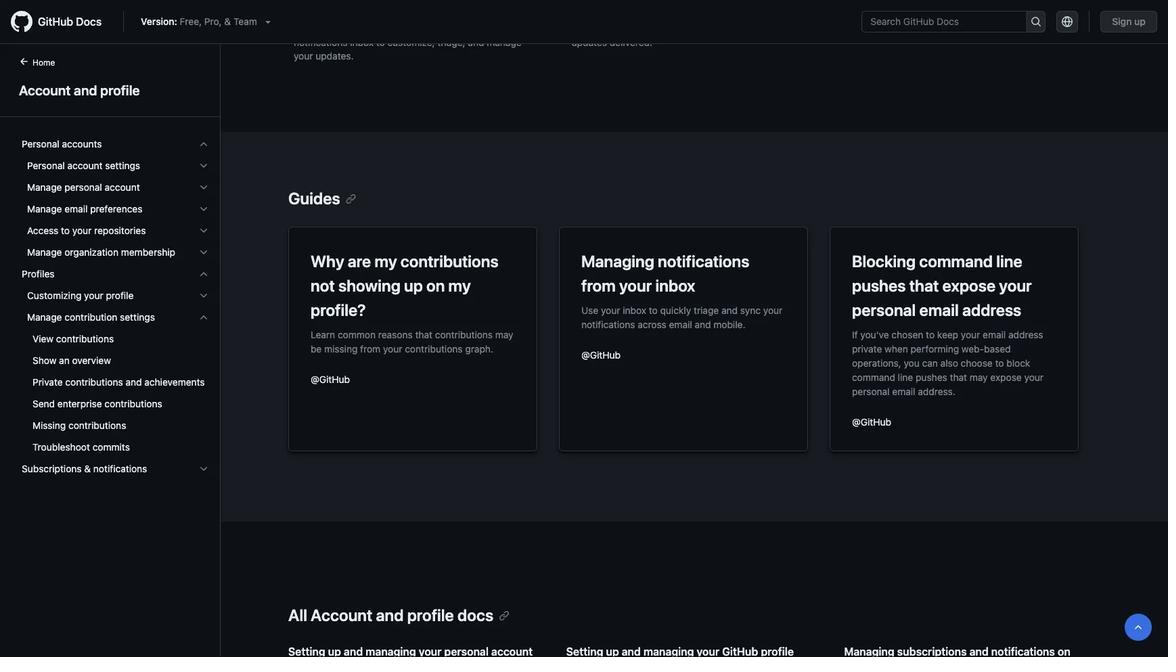 Task type: describe. For each thing, give the bounding box(es) containing it.
account and profile element
[[0, 55, 221, 656]]

mobile.
[[714, 319, 746, 330]]

provide
[[352, 10, 384, 21]]

1 horizontal spatial &
[[224, 16, 231, 27]]

how
[[696, 23, 714, 35]]

docs
[[458, 606, 494, 625]]

notifications inside the managing notifications from your inbox
[[658, 252, 750, 271]]

address.
[[918, 386, 956, 397]]

from inside the managing notifications from your inbox
[[582, 276, 616, 295]]

email up based
[[983, 329, 1006, 340]]

manage personal account button
[[16, 177, 215, 198]]

block
[[1007, 358, 1031, 369]]

scroll to top image
[[1134, 622, 1144, 633]]

private
[[33, 377, 63, 388]]

1 horizontal spatial want
[[777, 10, 798, 21]]

github inside choose the type of activity on github that you want to receive notifications for and how you want these updates delivered.
[[706, 10, 736, 21]]

show
[[33, 355, 56, 366]]

your down block
[[1025, 372, 1044, 383]]

manage contribution settings element for settings
[[11, 328, 220, 458]]

can inside notifications provide updates about the activity on github.com that you've subscribed to. you can use the notifications inbox to customize, triage, and manage your updates.
[[483, 23, 499, 35]]

quickly
[[661, 305, 692, 316]]

notifications inside dropdown button
[[93, 464, 147, 475]]

notifications provide updates about the activity on github.com that you've subscribed to. you can use the notifications inbox to customize, triage, and manage your updates. link
[[294, 0, 539, 74]]

personal accounts element containing personal accounts
[[11, 133, 220, 263]]

september
[[850, 3, 901, 14]]

can inside if you've chosen to keep your email address private when performing web-based operations, you can also choose to block command line pushes that may expose your personal email address.
[[923, 358, 938, 369]]

up inside why are my contributions not showing up on my profile?
[[404, 276, 423, 295]]

view contributions
[[33, 334, 114, 345]]

1 horizontal spatial the
[[520, 23, 534, 35]]

inbox inside use your inbox to quickly triage and sync your notifications across email and mobile.
[[623, 305, 647, 316]]

september 23 element
[[850, 3, 919, 14]]

1 horizontal spatial account
[[311, 606, 373, 625]]

version: free, pro, & team
[[141, 16, 257, 27]]

sign up link
[[1101, 11, 1158, 33]]

private
[[853, 343, 883, 354]]

also
[[941, 358, 959, 369]]

that inside the learn common reasons that contributions may be missing from your contributions graph.
[[415, 329, 433, 340]]

up inside the sign up link
[[1135, 16, 1146, 27]]

operations,
[[853, 358, 902, 369]]

achievements
[[144, 377, 205, 388]]

settings for personal account settings
[[105, 160, 140, 171]]

organization
[[65, 247, 119, 258]]

send enterprise contributions link
[[16, 393, 215, 415]]

blocking command line pushes that expose your personal email address
[[853, 252, 1032, 320]]

email left address.
[[893, 386, 916, 397]]

you've inside if you've chosen to keep your email address private when performing web-based operations, you can also choose to block command line pushes that may expose your personal email address.
[[861, 329, 890, 340]]

send enterprise contributions
[[33, 399, 162, 410]]

your right 'sync'
[[764, 305, 783, 316]]

sc 9kayk9 0 image for account
[[198, 160, 209, 171]]

2 vertical spatial profile
[[407, 606, 454, 625]]

september 23
[[850, 3, 919, 14]]

chosen
[[892, 329, 924, 340]]

command inside blocking command line pushes that expose your personal email address
[[920, 252, 993, 271]]

why are my contributions not showing up on my profile?
[[311, 252, 499, 320]]

an
[[59, 355, 70, 366]]

these
[[759, 23, 783, 35]]

inbox inside the managing notifications from your inbox
[[656, 276, 696, 295]]

common
[[338, 329, 376, 340]]

manage email preferences
[[27, 203, 143, 215]]

access
[[27, 225, 58, 236]]

account inside account and profile link
[[19, 82, 71, 98]]

that inside notifications provide updates about the activity on github.com that you've subscribed to. you can use the notifications inbox to customize, triage, and manage your updates.
[[348, 23, 366, 35]]

activity inside notifications provide updates about the activity on github.com that you've subscribed to. you can use the notifications inbox to customize, triage, and manage your updates.
[[469, 10, 501, 21]]

line inside if you've chosen to keep your email address private when performing web-based operations, you can also choose to block command line pushes that may expose your personal email address.
[[898, 372, 914, 383]]

to.
[[451, 23, 462, 35]]

1 horizontal spatial you
[[759, 10, 775, 21]]

based
[[985, 343, 1011, 354]]

may inside if you've chosen to keep your email address private when performing web-based operations, you can also choose to block command line pushes that may expose your personal email address.
[[970, 372, 988, 383]]

guides
[[288, 189, 340, 208]]

if
[[853, 329, 858, 340]]

personal inside dropdown button
[[65, 182, 102, 193]]

enterprise
[[57, 399, 102, 410]]

manage organization membership button
[[16, 242, 215, 263]]

private contributions and achievements
[[33, 377, 205, 388]]

choose the type of activity on github that you want to receive notifications for and how you want these updates delivered. link
[[572, 0, 818, 60]]

you
[[465, 23, 481, 35]]

to inside dropdown button
[[61, 225, 70, 236]]

use
[[502, 23, 517, 35]]

that inside if you've chosen to keep your email address private when performing web-based operations, you can also choose to block command line pushes that may expose your personal email address.
[[950, 372, 968, 383]]

missing contributions link
[[16, 415, 215, 437]]

0 horizontal spatial my
[[375, 252, 397, 271]]

address inside if you've chosen to keep your email address private when performing web-based operations, you can also choose to block command line pushes that may expose your personal email address.
[[1009, 329, 1044, 340]]

personal account settings button
[[16, 155, 215, 177]]

pro,
[[204, 16, 222, 27]]

accounts
[[62, 138, 102, 150]]

manage for manage contribution settings
[[27, 312, 62, 323]]

customize,
[[388, 37, 435, 48]]

access to your repositories
[[27, 225, 146, 236]]

your right use
[[601, 305, 621, 316]]

choose
[[961, 358, 993, 369]]

line inside blocking command line pushes that expose your personal email address
[[997, 252, 1023, 271]]

show an overview link
[[16, 350, 215, 372]]

expose inside if you've chosen to keep your email address private when performing web-based operations, you can also choose to block command line pushes that may expose your personal email address.
[[991, 372, 1022, 383]]

your down manage email preferences
[[72, 225, 92, 236]]

and inside private contributions and achievements link
[[126, 377, 142, 388]]

be
[[311, 343, 322, 354]]

sc 9kayk9 0 image for contribution
[[198, 312, 209, 323]]

choose
[[572, 10, 605, 21]]

managing notifications from your inbox
[[582, 252, 750, 295]]

all account and profile docs link
[[288, 606, 510, 625]]

send
[[33, 399, 55, 410]]

updates inside notifications provide updates about the activity on github.com that you've subscribed to. you can use the notifications inbox to customize, triage, and manage your updates.
[[387, 10, 422, 21]]

profile for customizing your profile
[[106, 290, 134, 301]]

sync
[[741, 305, 761, 316]]

expose inside blocking command line pushes that expose your personal email address
[[943, 276, 996, 295]]

you've inside notifications provide updates about the activity on github.com that you've subscribed to. you can use the notifications inbox to customize, triage, and manage your updates.
[[368, 23, 397, 35]]

account and profile link
[[16, 80, 204, 100]]

manage for manage email preferences
[[27, 203, 62, 215]]

settings for manage contribution settings
[[120, 312, 155, 323]]

missing
[[324, 343, 358, 354]]

managing
[[582, 252, 655, 271]]

sc 9kayk9 0 image for manage email preferences
[[198, 204, 209, 215]]

command inside if you've chosen to keep your email address private when performing web-based operations, you can also choose to block command line pushes that may expose your personal email address.
[[853, 372, 896, 383]]

profiles button
[[16, 263, 215, 285]]

that inside blocking command line pushes that expose your personal email address
[[910, 276, 939, 295]]

manage contribution settings button
[[16, 307, 215, 328]]

@github for why are my contributions not showing up on my profile?
[[311, 374, 350, 385]]

all
[[288, 606, 307, 625]]

notifications inside use your inbox to quickly triage and sync your notifications across email and mobile.
[[582, 319, 635, 330]]

learn
[[311, 329, 335, 340]]

updates inside choose the type of activity on github that you want to receive notifications for and how you want these updates delivered.
[[572, 37, 607, 48]]

when
[[885, 343, 909, 354]]

triangle down image
[[263, 16, 273, 27]]



Task type: vqa. For each thing, say whether or not it's contained in the screenshot.
project,
no



Task type: locate. For each thing, give the bounding box(es) containing it.
the inside choose the type of activity on github that you want to receive notifications for and how you want these updates delivered.
[[608, 10, 622, 21]]

4 sc 9kayk9 0 image from the top
[[198, 225, 209, 236]]

your inside the managing notifications from your inbox
[[620, 276, 652, 295]]

0 vertical spatial address
[[963, 301, 1022, 320]]

notifications down troubleshoot commits link
[[93, 464, 147, 475]]

reasons
[[378, 329, 413, 340]]

1 horizontal spatial pushes
[[916, 372, 948, 383]]

sc 9kayk9 0 image inside personal accounts dropdown button
[[198, 139, 209, 150]]

1 horizontal spatial updates
[[572, 37, 607, 48]]

web-
[[962, 343, 985, 354]]

3 manage from the top
[[27, 247, 62, 258]]

activity inside choose the type of activity on github that you want to receive notifications for and how you want these updates delivered.
[[658, 10, 690, 21]]

1 vertical spatial my
[[449, 276, 471, 295]]

1 vertical spatial may
[[970, 372, 988, 383]]

sc 9kayk9 0 image for customizing your profile
[[198, 291, 209, 301]]

1 sc 9kayk9 0 image from the top
[[198, 160, 209, 171]]

profile?
[[311, 301, 366, 320]]

for
[[662, 23, 675, 35]]

on inside why are my contributions not showing up on my profile?
[[427, 276, 445, 295]]

4 manage from the top
[[27, 312, 62, 323]]

address inside blocking command line pushes that expose your personal email address
[[963, 301, 1022, 320]]

0 horizontal spatial @github
[[311, 374, 350, 385]]

sign
[[1113, 16, 1133, 27]]

2 vertical spatial inbox
[[623, 305, 647, 316]]

search image
[[1031, 16, 1042, 27]]

from
[[582, 276, 616, 295], [360, 343, 381, 354]]

0 horizontal spatial github
[[38, 15, 73, 28]]

notifications up triage
[[658, 252, 750, 271]]

troubleshoot commits
[[33, 442, 130, 453]]

2 profiles element from the top
[[11, 285, 220, 458]]

1 horizontal spatial @github
[[582, 349, 621, 361]]

inbox inside notifications provide updates about the activity on github.com that you've subscribed to. you can use the notifications inbox to customize, triage, and manage your updates.
[[350, 37, 374, 48]]

want left these
[[735, 23, 756, 35]]

address up block
[[1009, 329, 1044, 340]]

1 vertical spatial command
[[853, 372, 896, 383]]

personal inside if you've chosen to keep your email address private when performing web-based operations, you can also choose to block command line pushes that may expose your personal email address.
[[853, 386, 890, 397]]

profiles element containing customizing your profile
[[11, 285, 220, 458]]

you right how
[[717, 23, 732, 35]]

1 vertical spatial @github
[[311, 374, 350, 385]]

email inside dropdown button
[[65, 203, 88, 215]]

0 horizontal spatial activity
[[469, 10, 501, 21]]

subscriptions & notifications
[[22, 464, 147, 475]]

sign up
[[1113, 16, 1146, 27]]

manage contribution settings element containing manage contribution settings
[[11, 307, 220, 458]]

repositories
[[94, 225, 146, 236]]

sc 9kayk9 0 image for organization
[[198, 247, 209, 258]]

1 profiles element from the top
[[11, 263, 220, 458]]

1 vertical spatial want
[[735, 23, 756, 35]]

0 horizontal spatial on
[[427, 276, 445, 295]]

1 vertical spatial account
[[105, 182, 140, 193]]

showing
[[339, 276, 401, 295]]

@github down 'operations,'
[[853, 416, 892, 428]]

notifications down type
[[606, 23, 660, 35]]

1 horizontal spatial activity
[[658, 10, 690, 21]]

sc 9kayk9 0 image inside subscriptions & notifications dropdown button
[[198, 464, 209, 475]]

0 horizontal spatial line
[[898, 372, 914, 383]]

sc 9kayk9 0 image inside manage email preferences dropdown button
[[198, 204, 209, 215]]

github docs link
[[11, 11, 112, 33]]

inbox down provide
[[350, 37, 374, 48]]

2 personal accounts element from the top
[[11, 155, 220, 263]]

0 horizontal spatial the
[[453, 10, 467, 21]]

notifications
[[294, 10, 349, 21]]

about
[[425, 10, 450, 21]]

view contributions link
[[16, 328, 215, 350]]

are
[[348, 252, 371, 271]]

activity up for
[[658, 10, 690, 21]]

0 horizontal spatial you've
[[368, 23, 397, 35]]

0 horizontal spatial &
[[84, 464, 91, 475]]

why
[[311, 252, 344, 271]]

profile for account and profile
[[100, 82, 140, 98]]

my
[[375, 252, 397, 271], [449, 276, 471, 295]]

email inside blocking command line pushes that expose your personal email address
[[920, 301, 959, 320]]

from down common on the left bottom
[[360, 343, 381, 354]]

free,
[[180, 16, 202, 27]]

0 vertical spatial you
[[759, 10, 775, 21]]

0 horizontal spatial pushes
[[853, 276, 906, 295]]

customizing your profile
[[27, 290, 134, 301]]

my right are
[[375, 252, 397, 271]]

account up preferences
[[105, 182, 140, 193]]

personal down personal accounts
[[27, 160, 65, 171]]

github left "docs"
[[38, 15, 73, 28]]

1 vertical spatial &
[[84, 464, 91, 475]]

september 23 link
[[850, 0, 1096, 26]]

1 horizontal spatial line
[[997, 252, 1023, 271]]

pushes inside blocking command line pushes that expose your personal email address
[[853, 276, 906, 295]]

0 horizontal spatial account
[[19, 82, 71, 98]]

your inside the learn common reasons that contributions may be missing from your contributions graph.
[[383, 343, 403, 354]]

your inside profiles element
[[84, 290, 103, 301]]

preferences
[[90, 203, 143, 215]]

profile inside dropdown button
[[106, 290, 134, 301]]

& right pro,
[[224, 16, 231, 27]]

github inside github docs link
[[38, 15, 73, 28]]

may inside the learn common reasons that contributions may be missing from your contributions graph.
[[496, 329, 514, 340]]

4 sc 9kayk9 0 image from the top
[[198, 312, 209, 323]]

use
[[582, 305, 599, 316]]

6 sc 9kayk9 0 image from the top
[[198, 464, 209, 475]]

0 vertical spatial may
[[496, 329, 514, 340]]

0 vertical spatial my
[[375, 252, 397, 271]]

up right showing
[[404, 276, 423, 295]]

1 activity from the left
[[469, 10, 501, 21]]

1 vertical spatial updates
[[572, 37, 607, 48]]

1 horizontal spatial command
[[920, 252, 993, 271]]

0 horizontal spatial inbox
[[350, 37, 374, 48]]

0 horizontal spatial account
[[67, 160, 103, 171]]

updates up subscribed
[[387, 10, 422, 21]]

your down reasons
[[383, 343, 403, 354]]

inbox up the quickly
[[656, 276, 696, 295]]

contributions inside why are my contributions not showing up on my profile?
[[401, 252, 499, 271]]

your up manage contribution settings
[[84, 290, 103, 301]]

1 vertical spatial you've
[[861, 329, 890, 340]]

and
[[677, 23, 693, 35], [468, 37, 485, 48], [74, 82, 97, 98], [722, 305, 738, 316], [695, 319, 711, 330], [126, 377, 142, 388], [376, 606, 404, 625]]

pushes up address.
[[916, 372, 948, 383]]

0 vertical spatial inbox
[[350, 37, 374, 48]]

1 vertical spatial profile
[[106, 290, 134, 301]]

personal account settings
[[27, 160, 140, 171]]

manage for manage personal account
[[27, 182, 62, 193]]

type
[[625, 10, 644, 21]]

@github
[[582, 349, 621, 361], [311, 374, 350, 385], [853, 416, 892, 428]]

address
[[963, 301, 1022, 320], [1009, 329, 1044, 340]]

0 horizontal spatial you
[[717, 23, 732, 35]]

manage contribution settings element containing view contributions
[[11, 328, 220, 458]]

sc 9kayk9 0 image inside personal account settings dropdown button
[[198, 160, 209, 171]]

account and profile
[[19, 82, 140, 98]]

1 vertical spatial inbox
[[656, 276, 696, 295]]

manage contribution settings
[[27, 312, 155, 323]]

the right use
[[520, 23, 534, 35]]

account inside personal account settings dropdown button
[[67, 160, 103, 171]]

0 horizontal spatial up
[[404, 276, 423, 295]]

that inside choose the type of activity on github that you want to receive notifications for and how you want these updates delivered.
[[739, 10, 756, 21]]

pushes down blocking
[[853, 276, 906, 295]]

1 horizontal spatial github
[[706, 10, 736, 21]]

1 horizontal spatial may
[[970, 372, 988, 383]]

and inside notifications provide updates about the activity on github.com that you've subscribed to. you can use the notifications inbox to customize, triage, and manage your updates.
[[468, 37, 485, 48]]

None search field
[[862, 11, 1046, 33]]

contribution
[[65, 312, 117, 323]]

manage personal account
[[27, 182, 140, 193]]

settings inside personal accounts element
[[105, 160, 140, 171]]

sc 9kayk9 0 image inside profiles "dropdown button"
[[198, 269, 209, 280]]

manage for manage organization membership
[[27, 247, 62, 258]]

0 horizontal spatial command
[[853, 372, 896, 383]]

0 vertical spatial pushes
[[853, 276, 906, 295]]

2 sc 9kayk9 0 image from the top
[[198, 247, 209, 258]]

0 vertical spatial account
[[67, 160, 103, 171]]

you've
[[368, 23, 397, 35], [861, 329, 890, 340]]

can down the performing
[[923, 358, 938, 369]]

your up based
[[1000, 276, 1032, 295]]

0 horizontal spatial can
[[483, 23, 499, 35]]

personal for personal accounts
[[22, 138, 59, 150]]

troubleshoot
[[33, 442, 90, 453]]

your left updates. at the left top
[[294, 50, 313, 62]]

0 vertical spatial line
[[997, 252, 1023, 271]]

want up these
[[777, 10, 798, 21]]

sc 9kayk9 0 image inside the access to your repositories dropdown button
[[198, 225, 209, 236]]

notifications inside choose the type of activity on github that you want to receive notifications for and how you want these updates delivered.
[[606, 23, 660, 35]]

&
[[224, 16, 231, 27], [84, 464, 91, 475]]

from inside the learn common reasons that contributions may be missing from your contributions graph.
[[360, 343, 381, 354]]

you've down provide
[[368, 23, 397, 35]]

2 manage from the top
[[27, 203, 62, 215]]

email up keep
[[920, 301, 959, 320]]

1 sc 9kayk9 0 image from the top
[[198, 139, 209, 150]]

1 horizontal spatial from
[[582, 276, 616, 295]]

2 vertical spatial personal
[[853, 386, 890, 397]]

expose down block
[[991, 372, 1022, 383]]

1 horizontal spatial inbox
[[623, 305, 647, 316]]

up right sign
[[1135, 16, 1146, 27]]

0 vertical spatial settings
[[105, 160, 140, 171]]

missing
[[33, 420, 66, 431]]

2 horizontal spatial inbox
[[656, 276, 696, 295]]

2 horizontal spatial on
[[692, 10, 703, 21]]

1 vertical spatial from
[[360, 343, 381, 354]]

account
[[19, 82, 71, 98], [311, 606, 373, 625]]

2 manage contribution settings element from the top
[[11, 328, 220, 458]]

1 vertical spatial personal
[[27, 160, 65, 171]]

0 vertical spatial from
[[582, 276, 616, 295]]

can left use
[[483, 23, 499, 35]]

overview
[[72, 355, 111, 366]]

& inside dropdown button
[[84, 464, 91, 475]]

personal accounts element containing personal account settings
[[11, 155, 220, 263]]

5 sc 9kayk9 0 image from the top
[[198, 291, 209, 301]]

profile down profiles "dropdown button"
[[106, 290, 134, 301]]

1 manage from the top
[[27, 182, 62, 193]]

your inside blocking command line pushes that expose your personal email address
[[1000, 276, 1032, 295]]

subscriptions
[[22, 464, 82, 475]]

0 vertical spatial can
[[483, 23, 499, 35]]

can
[[483, 23, 499, 35], [923, 358, 938, 369]]

notifications inside notifications provide updates about the activity on github.com that you've subscribed to. you can use the notifications inbox to customize, triage, and manage your updates.
[[294, 37, 348, 48]]

to inside choose the type of activity on github that you want to receive notifications for and how you want these updates delivered.
[[801, 10, 809, 21]]

0 vertical spatial account
[[19, 82, 71, 98]]

& down troubleshoot commits
[[84, 464, 91, 475]]

email down manage personal account on the left top of the page
[[65, 203, 88, 215]]

1 vertical spatial settings
[[120, 312, 155, 323]]

customizing
[[27, 290, 82, 301]]

profiles element containing profiles
[[11, 263, 220, 458]]

settings down customizing your profile dropdown button
[[120, 312, 155, 323]]

you up these
[[759, 10, 775, 21]]

2 horizontal spatial the
[[608, 10, 622, 21]]

1 personal accounts element from the top
[[11, 133, 220, 263]]

1 horizontal spatial on
[[504, 10, 515, 21]]

you
[[759, 10, 775, 21], [717, 23, 732, 35], [904, 358, 920, 369]]

your up web-
[[961, 329, 981, 340]]

2 vertical spatial @github
[[853, 416, 892, 428]]

23
[[907, 3, 919, 14]]

notifications down use
[[582, 319, 635, 330]]

2 horizontal spatial @github
[[853, 416, 892, 428]]

personal accounts
[[22, 138, 102, 150]]

0 horizontal spatial may
[[496, 329, 514, 340]]

profiles
[[22, 268, 55, 280]]

personal left accounts at top
[[22, 138, 59, 150]]

profile up personal accounts dropdown button
[[100, 82, 140, 98]]

sc 9kayk9 0 image for manage personal account
[[198, 182, 209, 193]]

2 horizontal spatial you
[[904, 358, 920, 369]]

0 vertical spatial profile
[[100, 82, 140, 98]]

github.com
[[294, 23, 346, 35]]

1 manage contribution settings element from the top
[[11, 307, 220, 458]]

settings down personal accounts dropdown button
[[105, 160, 140, 171]]

home
[[33, 58, 55, 67]]

sc 9kayk9 0 image for personal accounts
[[198, 139, 209, 150]]

inbox up across
[[623, 305, 647, 316]]

1 vertical spatial you
[[717, 23, 732, 35]]

1 vertical spatial personal
[[853, 301, 916, 320]]

your down the "managing"
[[620, 276, 652, 295]]

from up use
[[582, 276, 616, 295]]

home link
[[14, 56, 77, 70]]

@github for blocking command line pushes that expose your personal email address
[[853, 416, 892, 428]]

line
[[997, 252, 1023, 271], [898, 372, 914, 383]]

you down when
[[904, 358, 920, 369]]

0 vertical spatial @github
[[582, 349, 621, 361]]

inbox
[[350, 37, 374, 48], [656, 276, 696, 295], [623, 305, 647, 316]]

of
[[647, 10, 655, 21]]

sc 9kayk9 0 image inside customizing your profile dropdown button
[[198, 291, 209, 301]]

0 horizontal spatial from
[[360, 343, 381, 354]]

Search GitHub Docs search field
[[863, 12, 1027, 32]]

0 vertical spatial you've
[[368, 23, 397, 35]]

may
[[496, 329, 514, 340], [970, 372, 988, 383]]

account
[[67, 160, 103, 171], [105, 182, 140, 193]]

@github down missing
[[311, 374, 350, 385]]

manage email preferences button
[[16, 198, 215, 220]]

keep
[[938, 329, 959, 340]]

1 vertical spatial pushes
[[916, 372, 948, 383]]

select language: current language is english image
[[1063, 16, 1073, 27]]

pushes inside if you've chosen to keep your email address private when performing web-based operations, you can also choose to block command line pushes that may expose your personal email address.
[[916, 372, 948, 383]]

0 vertical spatial updates
[[387, 10, 422, 21]]

@github for managing notifications from your inbox
[[582, 349, 621, 361]]

1 vertical spatial can
[[923, 358, 938, 369]]

account inside the manage personal account dropdown button
[[105, 182, 140, 193]]

manage
[[487, 37, 522, 48]]

0 vertical spatial expose
[[943, 276, 996, 295]]

profile left docs
[[407, 606, 454, 625]]

1 horizontal spatial account
[[105, 182, 140, 193]]

address up based
[[963, 301, 1022, 320]]

3 sc 9kayk9 0 image from the top
[[198, 269, 209, 280]]

show an overview
[[33, 355, 111, 366]]

version:
[[141, 16, 177, 27]]

manage contribution settings element for profile
[[11, 307, 220, 458]]

1 vertical spatial expose
[[991, 372, 1022, 383]]

sc 9kayk9 0 image for access to your repositories
[[198, 225, 209, 236]]

sc 9kayk9 0 image
[[198, 160, 209, 171], [198, 247, 209, 258], [198, 269, 209, 280], [198, 312, 209, 323]]

0 vertical spatial want
[[777, 10, 798, 21]]

notifications provide updates about the activity on github.com that you've subscribed to. you can use the notifications inbox to customize, triage, and manage your updates.
[[294, 10, 534, 62]]

0 horizontal spatial updates
[[387, 10, 422, 21]]

delivered.
[[610, 37, 653, 48]]

0 vertical spatial personal
[[22, 138, 59, 150]]

you've up private
[[861, 329, 890, 340]]

and inside choose the type of activity on github that you want to receive notifications for and how you want these updates delivered.
[[677, 23, 693, 35]]

you inside if you've chosen to keep your email address private when performing web-based operations, you can also choose to block command line pushes that may expose your personal email address.
[[904, 358, 920, 369]]

updates.
[[316, 50, 354, 62]]

on up how
[[692, 10, 703, 21]]

profiles element
[[11, 263, 220, 458], [11, 285, 220, 458]]

notifications down the "github.com" at top
[[294, 37, 348, 48]]

personal accounts button
[[16, 133, 215, 155]]

choose the type of activity on github that you want to receive notifications for and how you want these updates delivered.
[[572, 10, 809, 48]]

triage,
[[438, 37, 466, 48]]

that
[[739, 10, 756, 21], [348, 23, 366, 35], [910, 276, 939, 295], [415, 329, 433, 340], [950, 372, 968, 383]]

manage organization membership
[[27, 247, 175, 258]]

on inside choose the type of activity on github that you want to receive notifications for and how you want these updates delivered.
[[692, 10, 703, 21]]

personal down personal account settings
[[65, 182, 102, 193]]

sc 9kayk9 0 image inside manage contribution settings dropdown button
[[198, 312, 209, 323]]

commits
[[93, 442, 130, 453]]

github up how
[[706, 10, 736, 21]]

access to your repositories button
[[16, 220, 215, 242]]

0 vertical spatial up
[[1135, 16, 1146, 27]]

across
[[638, 319, 667, 330]]

team
[[234, 16, 257, 27]]

0 vertical spatial command
[[920, 252, 993, 271]]

and inside account and profile link
[[74, 82, 97, 98]]

my up graph.
[[449, 276, 471, 295]]

personal for personal account settings
[[27, 160, 65, 171]]

troubleshoot commits link
[[16, 437, 215, 458]]

2 vertical spatial you
[[904, 358, 920, 369]]

receive
[[572, 23, 604, 35]]

1 vertical spatial up
[[404, 276, 423, 295]]

1 vertical spatial address
[[1009, 329, 1044, 340]]

account right all
[[311, 606, 373, 625]]

account down home link
[[19, 82, 71, 98]]

sc 9kayk9 0 image for subscriptions & notifications
[[198, 464, 209, 475]]

0 horizontal spatial want
[[735, 23, 756, 35]]

1 vertical spatial account
[[311, 606, 373, 625]]

your inside notifications provide updates about the activity on github.com that you've subscribed to. you can use the notifications inbox to customize, triage, and manage your updates.
[[294, 50, 313, 62]]

blocking
[[853, 252, 916, 271]]

sc 9kayk9 0 image inside the manage personal account dropdown button
[[198, 182, 209, 193]]

to inside notifications provide updates about the activity on github.com that you've subscribed to. you can use the notifications inbox to customize, triage, and manage your updates.
[[376, 37, 385, 48]]

personal inside blocking command line pushes that expose your personal email address
[[853, 301, 916, 320]]

guides link
[[288, 189, 357, 208]]

tooltip
[[1125, 614, 1153, 641]]

settings
[[105, 160, 140, 171], [120, 312, 155, 323]]

on up the learn common reasons that contributions may be missing from your contributions graph. at the left of page
[[427, 276, 445, 295]]

the up to.
[[453, 10, 467, 21]]

@github down use
[[582, 349, 621, 361]]

contributions
[[401, 252, 499, 271], [435, 329, 493, 340], [56, 334, 114, 345], [405, 343, 463, 354], [65, 377, 123, 388], [105, 399, 162, 410], [68, 420, 126, 431]]

1 horizontal spatial my
[[449, 276, 471, 295]]

expose up keep
[[943, 276, 996, 295]]

the left type
[[608, 10, 622, 21]]

email down the quickly
[[669, 319, 693, 330]]

view
[[33, 334, 54, 345]]

email inside use your inbox to quickly triage and sync your notifications across email and mobile.
[[669, 319, 693, 330]]

2 sc 9kayk9 0 image from the top
[[198, 182, 209, 193]]

manage contribution settings element
[[11, 307, 220, 458], [11, 328, 220, 458]]

sc 9kayk9 0 image inside manage organization membership dropdown button
[[198, 247, 209, 258]]

2 activity from the left
[[658, 10, 690, 21]]

activity up "you"
[[469, 10, 501, 21]]

1 horizontal spatial can
[[923, 358, 938, 369]]

1 horizontal spatial you've
[[861, 329, 890, 340]]

to inside use your inbox to quickly triage and sync your notifications across email and mobile.
[[649, 305, 658, 316]]

0 vertical spatial &
[[224, 16, 231, 27]]

personal up chosen
[[853, 301, 916, 320]]

on inside notifications provide updates about the activity on github.com that you've subscribed to. you can use the notifications inbox to customize, triage, and manage your updates.
[[504, 10, 515, 21]]

1 vertical spatial line
[[898, 372, 914, 383]]

settings inside "element"
[[120, 312, 155, 323]]

1 horizontal spatial up
[[1135, 16, 1146, 27]]

graph.
[[465, 343, 494, 354]]

updates down receive
[[572, 37, 607, 48]]

sc 9kayk9 0 image
[[198, 139, 209, 150], [198, 182, 209, 193], [198, 204, 209, 215], [198, 225, 209, 236], [198, 291, 209, 301], [198, 464, 209, 475]]

personal down 'operations,'
[[853, 386, 890, 397]]

personal accounts element
[[11, 133, 220, 263], [11, 155, 220, 263]]

on up use
[[504, 10, 515, 21]]

account up manage personal account on the left top of the page
[[67, 160, 103, 171]]

3 sc 9kayk9 0 image from the top
[[198, 204, 209, 215]]

0 vertical spatial personal
[[65, 182, 102, 193]]



